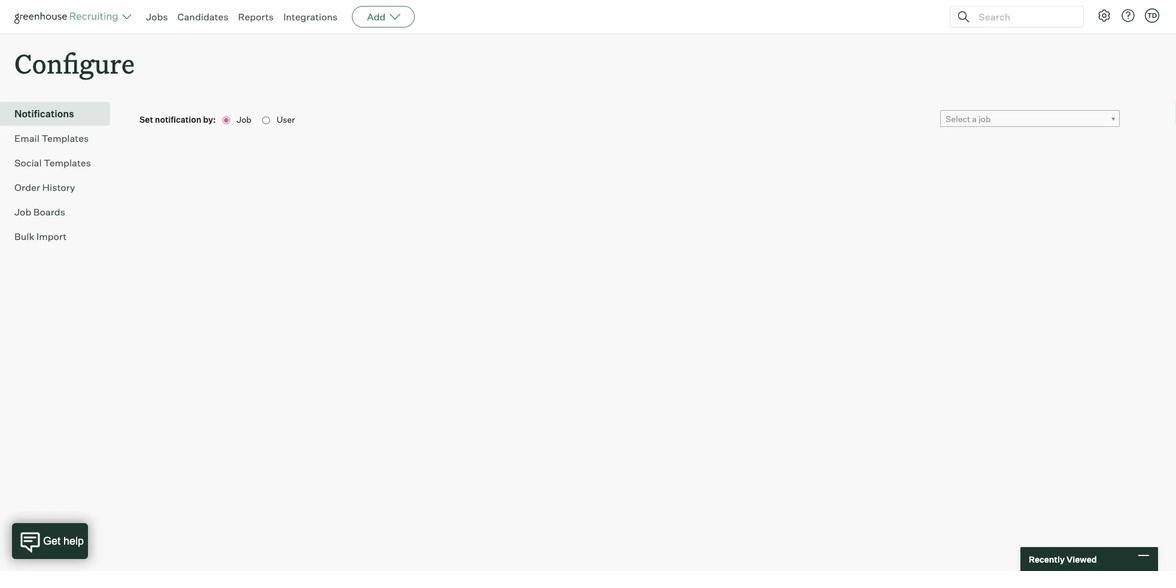 Task type: describe. For each thing, give the bounding box(es) containing it.
job for job
[[237, 115, 253, 125]]

select
[[946, 114, 971, 124]]

social templates
[[14, 157, 91, 169]]

templates for social templates
[[44, 157, 91, 169]]

reports
[[238, 11, 274, 23]]

bulk import link
[[14, 230, 105, 244]]

order history
[[14, 182, 75, 194]]

set
[[140, 115, 153, 125]]

configure
[[14, 46, 135, 81]]

integrations
[[284, 11, 338, 23]]

Job radio
[[222, 117, 230, 124]]

social templates link
[[14, 156, 105, 170]]

td button
[[1146, 8, 1160, 23]]

by:
[[203, 115, 216, 125]]

Search text field
[[976, 8, 1073, 25]]

history
[[42, 182, 75, 194]]

add
[[367, 11, 386, 23]]

job boards
[[14, 206, 65, 218]]

bulk import
[[14, 231, 67, 243]]

email templates link
[[14, 131, 105, 146]]

order
[[14, 182, 40, 194]]

viewed
[[1067, 554, 1098, 565]]

recently viewed
[[1030, 554, 1098, 565]]

email templates
[[14, 132, 89, 144]]

import
[[36, 231, 67, 243]]

email
[[14, 132, 40, 144]]

order history link
[[14, 180, 105, 195]]

select a job link
[[941, 110, 1121, 128]]

boards
[[33, 206, 65, 218]]

social
[[14, 157, 42, 169]]

candidates link
[[178, 11, 229, 23]]



Task type: locate. For each thing, give the bounding box(es) containing it.
integrations link
[[284, 11, 338, 23]]

a
[[973, 114, 977, 124]]

templates for email templates
[[42, 132, 89, 144]]

jobs
[[146, 11, 168, 23]]

job
[[979, 114, 991, 124]]

td
[[1148, 11, 1158, 19]]

job for job boards
[[14, 206, 31, 218]]

templates up social templates link in the left of the page
[[42, 132, 89, 144]]

templates
[[42, 132, 89, 144], [44, 157, 91, 169]]

1 vertical spatial templates
[[44, 157, 91, 169]]

job up bulk at the top of the page
[[14, 206, 31, 218]]

job
[[237, 115, 253, 125], [14, 206, 31, 218]]

notification
[[155, 115, 201, 125]]

job inside 'link'
[[14, 206, 31, 218]]

job right "job" radio
[[237, 115, 253, 125]]

td button
[[1143, 6, 1163, 25]]

0 vertical spatial templates
[[42, 132, 89, 144]]

0 horizontal spatial job
[[14, 206, 31, 218]]

set notification by:
[[140, 115, 218, 125]]

candidates
[[178, 11, 229, 23]]

1 horizontal spatial job
[[237, 115, 253, 125]]

recently
[[1030, 554, 1066, 565]]

job boards link
[[14, 205, 105, 219]]

templates up 'order history' link
[[44, 157, 91, 169]]

greenhouse recruiting image
[[14, 10, 122, 24]]

User radio
[[262, 117, 270, 124]]

0 vertical spatial job
[[237, 115, 253, 125]]

configure image
[[1098, 8, 1112, 23]]

select a job
[[946, 114, 991, 124]]

add button
[[352, 6, 415, 28]]

notifications link
[[14, 107, 105, 121]]

reports link
[[238, 11, 274, 23]]

jobs link
[[146, 11, 168, 23]]

1 vertical spatial job
[[14, 206, 31, 218]]

user
[[277, 115, 295, 125]]

bulk
[[14, 231, 34, 243]]

notifications
[[14, 108, 74, 120]]



Task type: vqa. For each thing, say whether or not it's contained in the screenshot.
history
yes



